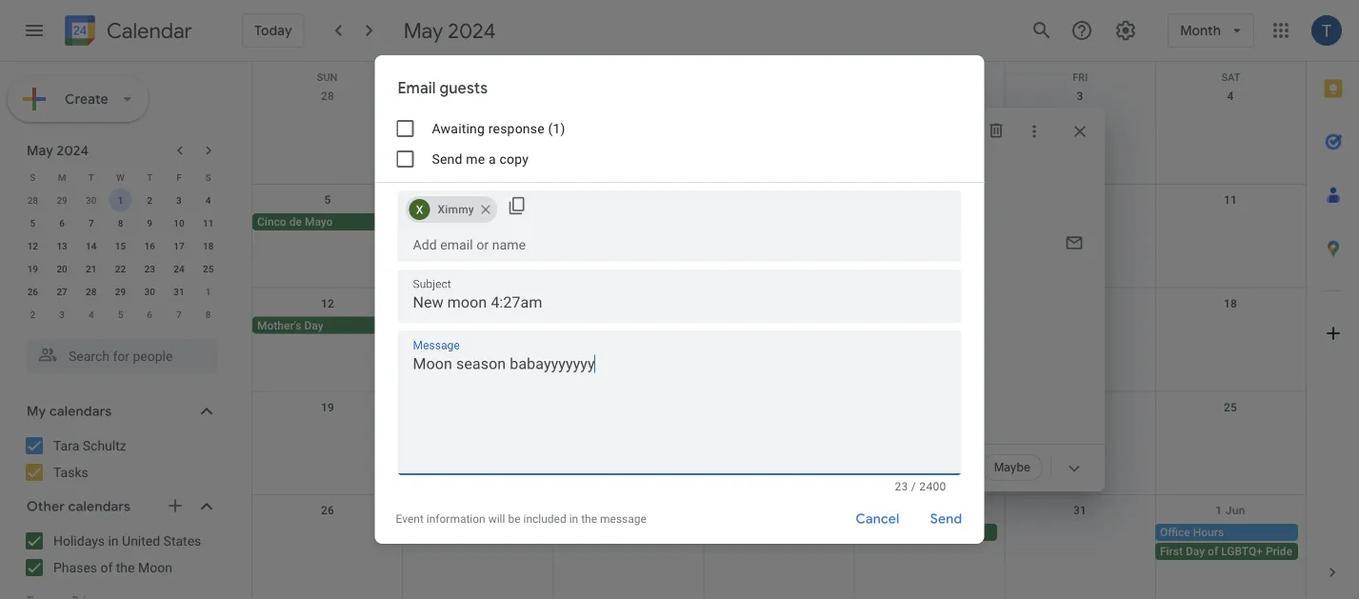 Task type: vqa. For each thing, say whether or not it's contained in the screenshot.
THE GO BACK icon
no



Task type: locate. For each thing, give the bounding box(es) containing it.
8 inside 8 june element
[[206, 309, 211, 320]]

row group containing 28
[[18, 189, 223, 326]]

0 vertical spatial schultz
[[811, 271, 856, 287]]

29
[[471, 90, 485, 103], [57, 194, 67, 206], [115, 286, 126, 297]]

29 element
[[109, 280, 132, 303]]

quarter for 1:13pm
[[884, 526, 921, 539]]

30 element
[[138, 280, 161, 303]]

0 horizontal spatial 13
[[57, 240, 67, 251]]

day down hours
[[1186, 545, 1205, 558]]

23 inside row group
[[144, 263, 155, 274]]

t up 30 april element
[[88, 171, 94, 183]]

of inside office hours first day of lgbtq+ pride month
[[1208, 545, 1218, 558]]

Add email or name text field
[[413, 228, 946, 262]]

first inside office hours first day of lgbtq+ pride month
[[1160, 545, 1183, 558]]

19 element
[[21, 257, 44, 280]]

23 for 23 / 2400
[[895, 480, 908, 493]]

the left message
[[581, 512, 597, 526]]

tab list
[[1307, 62, 1359, 546]]

0 vertical spatial day
[[304, 319, 323, 332]]

day down information
[[459, 526, 478, 539]]

29 down 22 in the left of the page
[[115, 286, 126, 297]]

19 inside may 2024 "grid"
[[27, 263, 38, 274]]

2 down 26 element
[[30, 309, 35, 320]]

3 down the '27' element on the left of page
[[59, 309, 65, 320]]

1 horizontal spatial 5
[[118, 309, 123, 320]]

10
[[174, 217, 184, 229]]

parks
[[830, 314, 864, 330]]

of down hours
[[1208, 545, 1218, 558]]

0 vertical spatial 19
[[27, 263, 38, 274]]

mayo
[[305, 215, 333, 228]]

26
[[27, 286, 38, 297], [321, 504, 334, 517]]

quarter left 7:48am
[[734, 319, 772, 332]]

1 vertical spatial may
[[27, 142, 53, 159]]

1 vertical spatial 29
[[57, 194, 67, 206]]

0 horizontal spatial send
[[432, 151, 463, 167]]

9 inside grid
[[926, 193, 933, 206]]

may 2024
[[404, 17, 496, 44], [27, 142, 89, 159]]

7 down 30 april element
[[89, 217, 94, 229]]

7 for may 2024
[[89, 217, 94, 229]]

tara schultz inside my calendars list
[[53, 438, 126, 453]]

(1)
[[548, 120, 565, 136]]

2 t from the left
[[147, 171, 153, 183]]

1 horizontal spatial 31
[[1073, 504, 1087, 517]]

2 horizontal spatial 13
[[797, 185, 813, 201]]

united
[[122, 533, 160, 549]]

1 inside grid
[[1216, 504, 1222, 517]]

phases of the moon
[[53, 560, 172, 575]]

28 right included on the bottom of page
[[622, 504, 635, 517]]

2 horizontal spatial 8
[[776, 193, 782, 206]]

1 horizontal spatial 19
[[321, 400, 334, 414]]

5
[[324, 193, 331, 206], [30, 217, 35, 229], [118, 309, 123, 320]]

in right included on the bottom of page
[[569, 512, 578, 526]]

1 horizontal spatial tara schultz
[[781, 271, 856, 287]]

17
[[174, 240, 184, 251]]

of inside other calendars list
[[100, 560, 113, 575]]

30 april element
[[80, 189, 103, 211]]

None text field
[[413, 289, 946, 316]]

tara up tasks
[[53, 438, 79, 453]]

12 up mother's day button
[[321, 297, 334, 310]]

6 down send me a copy
[[475, 193, 481, 206]]

day inside button
[[304, 319, 323, 332]]

tara down 1 yes, 1 awaiting
[[781, 271, 808, 287]]

cell containing office hours
[[1155, 524, 1328, 562]]

other calendars
[[27, 498, 131, 515]]

23 for 23
[[144, 263, 155, 274]]

7 up add email or name text box
[[625, 193, 632, 206]]

1 vertical spatial calendars
[[68, 498, 131, 515]]

first inside button
[[709, 319, 732, 332]]

0 horizontal spatial quarter
[[734, 319, 772, 332]]

0 horizontal spatial 8
[[118, 217, 123, 229]]

14 element
[[80, 234, 103, 257]]

0 vertical spatial 3
[[1077, 90, 1083, 103]]

in inside email guests 'dialog'
[[569, 512, 578, 526]]

18 inside 18 element
[[203, 240, 214, 251]]

of right phases
[[100, 560, 113, 575]]

26 left 'event'
[[321, 504, 334, 517]]

0 vertical spatial tara schultz
[[781, 271, 856, 287]]

2 horizontal spatial day
[[1186, 545, 1205, 558]]

1 horizontal spatial 9
[[926, 193, 933, 206]]

4 down sat
[[1227, 90, 1234, 103]]

2 right 1 cell
[[147, 194, 152, 206]]

0 vertical spatial may
[[404, 17, 443, 44]]

0 vertical spatial 9
[[926, 193, 933, 206]]

4 up 11 'element'
[[206, 194, 211, 206]]

11 element
[[197, 211, 220, 234]]

0 horizontal spatial in
[[108, 533, 119, 549]]

1 vertical spatial of
[[100, 560, 113, 575]]

1 vertical spatial 26
[[321, 504, 334, 517]]

6 for sun
[[475, 193, 481, 206]]

19 down mother's day button
[[321, 400, 334, 414]]

fri
[[1073, 71, 1088, 83]]

5 down 29 element
[[118, 309, 123, 320]]

1 horizontal spatial 27
[[471, 504, 485, 517]]

9 for sun
[[926, 193, 933, 206]]

2 horizontal spatial 3
[[1077, 90, 1083, 103]]

1 vertical spatial 8
[[118, 217, 123, 229]]

30
[[86, 194, 97, 206], [144, 286, 155, 297], [923, 504, 936, 517]]

4 inside grid
[[1227, 90, 1234, 103]]

1 horizontal spatial 13
[[471, 297, 485, 310]]

calendar
[[107, 18, 192, 44]]

8 up 15 element
[[118, 217, 123, 229]]

1 horizontal spatial first
[[1160, 545, 1183, 558]]

calendars for other calendars
[[68, 498, 131, 515]]

21 element
[[80, 257, 103, 280]]

23 element
[[138, 257, 161, 280]]

2 vertical spatial 30
[[923, 504, 936, 517]]

1 vertical spatial 19
[[321, 400, 334, 414]]

30 right "29 april" element
[[86, 194, 97, 206]]

0 vertical spatial 30
[[86, 194, 97, 206]]

1 horizontal spatial 29
[[115, 286, 126, 297]]

5 inside row
[[118, 309, 123, 320]]

may 2024 up mon
[[404, 17, 496, 44]]

1 left the 'jun' on the bottom of page
[[1216, 504, 1222, 517]]

7 down 31 element
[[176, 309, 182, 320]]

13 inside may 2024 "grid"
[[57, 240, 67, 251]]

31 element
[[168, 280, 190, 303]]

0 horizontal spatial 23
[[144, 263, 155, 274]]

9 inside row group
[[147, 217, 152, 229]]

may up email
[[404, 17, 443, 44]]

0 horizontal spatial 9
[[147, 217, 152, 229]]

None search field
[[0, 331, 236, 373]]

2 s from the left
[[205, 171, 211, 183]]

be
[[508, 512, 520, 526]]

23
[[144, 263, 155, 274], [895, 480, 908, 493]]

0 vertical spatial quarter
[[734, 319, 772, 332]]

28 element
[[80, 280, 103, 303]]

12 up "19" element
[[27, 240, 38, 251]]

1 horizontal spatial 23
[[895, 480, 908, 493]]

0 vertical spatial 8
[[776, 193, 782, 206]]

calendars
[[49, 403, 112, 420], [68, 498, 131, 515]]

12 element
[[21, 234, 44, 257]]

moon
[[138, 560, 172, 575]]

23 down "16" in the top of the page
[[144, 263, 155, 274]]

kendall parks
[[781, 314, 864, 330]]

row group
[[18, 189, 223, 326]]

3 up 10 element
[[176, 194, 182, 206]]

0 horizontal spatial t
[[88, 171, 94, 183]]

2 vertical spatial day
[[1186, 545, 1205, 558]]

the down holidays in united states
[[116, 560, 135, 575]]

schultz down awaiting at the top of page
[[811, 271, 856, 287]]

0 horizontal spatial tara
[[53, 438, 79, 453]]

phases
[[53, 560, 97, 575]]

5 for sun
[[324, 193, 331, 206]]

memorial day
[[408, 526, 478, 539]]

20
[[57, 263, 67, 274]]

26 inside row group
[[27, 286, 38, 297]]

24 element
[[168, 257, 190, 280]]

my calendars
[[27, 403, 112, 420]]

0 vertical spatial may 2024
[[404, 17, 496, 44]]

3 column header from the left
[[855, 62, 1005, 81]]

31 inside grid
[[1073, 504, 1087, 517]]

1 up 8 june element on the left of the page
[[206, 286, 211, 297]]

ximmy, selected option
[[405, 194, 497, 225]]

29 down mon
[[471, 90, 485, 103]]

1 horizontal spatial 8
[[206, 309, 211, 320]]

0 horizontal spatial 31
[[174, 286, 184, 297]]

26 down "19" element
[[27, 286, 38, 297]]

26 inside grid
[[321, 504, 334, 517]]

send inside button
[[930, 510, 962, 528]]

2024 up mon
[[448, 17, 496, 44]]

1 horizontal spatial day
[[459, 526, 478, 539]]

1 vertical spatial 6
[[59, 217, 65, 229]]

tasks
[[53, 464, 88, 480]]

4 down 28 element
[[89, 309, 94, 320]]

send
[[432, 151, 463, 167], [930, 510, 962, 528]]

31 inside row group
[[174, 286, 184, 297]]

quarter right last
[[884, 526, 921, 539]]

day inside office hours first day of lgbtq+ pride month
[[1186, 545, 1205, 558]]

a
[[489, 151, 496, 167]]

quarter inside button
[[734, 319, 772, 332]]

1 horizontal spatial send
[[930, 510, 962, 528]]

row containing s
[[18, 166, 223, 189]]

1 vertical spatial 4
[[206, 194, 211, 206]]

quarter inside button
[[884, 526, 921, 539]]

None text field
[[398, 352, 961, 467]]

tara
[[781, 271, 808, 287], [53, 438, 79, 453]]

schultz down the my calendars dropdown button
[[83, 438, 126, 453]]

0 horizontal spatial 6
[[59, 217, 65, 229]]

29 down m
[[57, 194, 67, 206]]

6 inside row
[[147, 309, 152, 320]]

2024
[[448, 17, 496, 44], [57, 142, 89, 159]]

grid containing 28
[[251, 62, 1328, 599]]

1 horizontal spatial 11
[[1224, 193, 1237, 206]]

5 up the 12 element
[[30, 217, 35, 229]]

7 for sun
[[625, 193, 632, 206]]

t left f
[[147, 171, 153, 183]]

6 for may 2024
[[59, 217, 65, 229]]

2 vertical spatial 8
[[206, 309, 211, 320]]

row containing 2
[[18, 303, 223, 326]]

day inside button
[[459, 526, 478, 539]]

1 inside cell
[[118, 194, 123, 206]]

first quarter 7:48am button
[[704, 317, 847, 334]]

calendar heading
[[103, 18, 192, 44]]

29 for 29 element
[[115, 286, 126, 297]]

1 horizontal spatial 26
[[321, 504, 334, 517]]

2
[[147, 194, 152, 206], [30, 309, 35, 320]]

8 down 1 june element
[[206, 309, 211, 320]]

0 horizontal spatial 19
[[27, 263, 38, 274]]

3 inside row
[[59, 309, 65, 320]]

tara schultz inside tree item
[[781, 271, 856, 287]]

calendar element
[[61, 11, 192, 53]]

message
[[600, 512, 647, 526]]

may up 28 april element at top
[[27, 142, 53, 159]]

30 up last quarter 1:13pm button in the bottom of the page
[[923, 504, 936, 517]]

in
[[569, 512, 578, 526], [108, 533, 119, 549]]

1 vertical spatial 5
[[30, 217, 35, 229]]

row
[[252, 62, 1306, 83], [252, 81, 1306, 185], [18, 166, 223, 189], [252, 185, 1306, 288], [18, 189, 223, 211], [18, 211, 223, 234], [18, 234, 223, 257], [18, 257, 223, 280], [18, 280, 223, 303], [252, 288, 1306, 392], [18, 303, 223, 326], [252, 392, 1306, 495], [252, 495, 1328, 599]]

first left 7:48am
[[709, 319, 732, 332]]

send button
[[916, 496, 977, 542]]

9 up 16 'element' in the top of the page
[[147, 217, 152, 229]]

tara inside my calendars list
[[53, 438, 79, 453]]

26 for 1
[[27, 286, 38, 297]]

3 down 'fri'
[[1077, 90, 1083, 103]]

1 vertical spatial first
[[1160, 545, 1183, 558]]

11 for may 2024
[[203, 217, 214, 229]]

12
[[27, 240, 38, 251], [321, 297, 334, 310]]

1 horizontal spatial 4
[[206, 194, 211, 206]]

27 left will
[[471, 504, 485, 517]]

send me a copy
[[432, 151, 529, 167]]

information
[[426, 512, 485, 526]]

lgbtq+
[[1221, 545, 1263, 558]]

0 horizontal spatial 5
[[30, 217, 35, 229]]

23 left /
[[895, 480, 908, 493]]

25
[[203, 263, 214, 274], [1224, 400, 1237, 414]]

5 up cinco de mayo button
[[324, 193, 331, 206]]

schultz
[[811, 271, 856, 287], [83, 438, 126, 453]]

9 right the november
[[926, 193, 933, 206]]

5 june element
[[109, 303, 132, 326]]

11 inside 'element'
[[203, 217, 214, 229]]

31
[[174, 286, 184, 297], [1073, 504, 1087, 517]]

26 for 1 jun
[[321, 504, 334, 517]]

2 vertical spatial 7
[[176, 309, 182, 320]]

other calendars list
[[4, 526, 236, 583]]

5 for may 2024
[[30, 217, 35, 229]]

2 june element
[[21, 303, 44, 326]]

first down the "office"
[[1160, 545, 1183, 558]]

1 vertical spatial 31
[[1073, 504, 1087, 517]]

t
[[88, 171, 94, 183], [147, 171, 153, 183]]

6 inside grid
[[475, 193, 481, 206]]

quarter for 7:48am
[[734, 319, 772, 332]]

19 up 26 element
[[27, 263, 38, 274]]

27 inside may 2024 "grid"
[[57, 286, 67, 297]]

0 vertical spatial 27
[[57, 286, 67, 297]]

quarter
[[734, 319, 772, 332], [884, 526, 921, 539]]

tara schultz up tasks
[[53, 438, 126, 453]]

0 vertical spatial 13
[[797, 185, 813, 201]]

send down "2400"
[[930, 510, 962, 528]]

0 horizontal spatial 4
[[89, 309, 94, 320]]

1 vertical spatial 7
[[89, 217, 94, 229]]

0 horizontal spatial 12
[[27, 240, 38, 251]]

2 vertical spatial 6
[[147, 309, 152, 320]]

s right f
[[205, 171, 211, 183]]

23 inside email guests 'dialog'
[[895, 480, 908, 493]]

2 horizontal spatial 5
[[324, 193, 331, 206]]

28 down sun
[[321, 90, 334, 103]]

1 horizontal spatial quarter
[[884, 526, 921, 539]]

new
[[743, 155, 786, 182]]

1 horizontal spatial 2024
[[448, 17, 496, 44]]

1 horizontal spatial may 2024
[[404, 17, 496, 44]]

1 vertical spatial 12
[[321, 297, 334, 310]]

10 element
[[168, 211, 190, 234]]

schultz inside my calendars list
[[83, 438, 126, 453]]

1 t from the left
[[88, 171, 94, 183]]

copy
[[500, 151, 529, 167]]

1 vertical spatial 3
[[176, 194, 182, 206]]

0 vertical spatial 5
[[324, 193, 331, 206]]

6 down 30 element
[[147, 309, 152, 320]]

email guests dialog
[[375, 55, 984, 544]]

7
[[625, 193, 632, 206], [89, 217, 94, 229], [176, 309, 182, 320]]

18 element
[[197, 234, 220, 257]]

column header
[[554, 62, 704, 81], [704, 62, 855, 81], [855, 62, 1005, 81]]

1 horizontal spatial in
[[569, 512, 578, 526]]

s up 28 april element at top
[[30, 171, 36, 183]]

1 vertical spatial 2
[[30, 309, 35, 320]]

jun
[[1225, 504, 1245, 517]]

27 down 20
[[57, 286, 67, 297]]

6 down "29 april" element
[[59, 217, 65, 229]]

2400
[[919, 480, 946, 493]]

kendall parks tree item
[[716, 307, 1105, 337]]

2 vertical spatial 13
[[471, 297, 485, 310]]

holidays in united states
[[53, 533, 201, 549]]

2 horizontal spatial 6
[[475, 193, 481, 206]]

cinco
[[257, 215, 286, 228]]

delete event image
[[987, 121, 1006, 140]]

0 horizontal spatial 29
[[57, 194, 67, 206]]

2 vertical spatial 4
[[89, 309, 94, 320]]

0 vertical spatial calendars
[[49, 403, 112, 420]]

4:27am
[[852, 155, 922, 182]]

2 horizontal spatial 4
[[1227, 90, 1234, 103]]

day right "mother's"
[[304, 319, 323, 332]]

30 for 1 jun
[[923, 504, 936, 517]]

2 vertical spatial 3
[[59, 309, 65, 320]]

7 june element
[[168, 303, 190, 326]]

holidays
[[53, 533, 105, 549]]

2 vertical spatial 29
[[115, 286, 126, 297]]

may 2024 up m
[[27, 142, 89, 159]]

tara schultz
[[781, 271, 856, 287], [53, 438, 126, 453]]

response
[[488, 120, 545, 136]]

event information will be included in the message
[[396, 512, 647, 526]]

new moon 4:27am heading
[[743, 155, 922, 182]]

calendars right my
[[49, 403, 112, 420]]

30 inside grid
[[923, 504, 936, 517]]

cell
[[252, 110, 403, 167], [403, 110, 553, 167], [553, 110, 704, 167], [854, 110, 1005, 167], [1005, 110, 1155, 167], [1155, 110, 1306, 167], [403, 213, 553, 232], [854, 213, 1005, 232], [1005, 213, 1155, 232], [1155, 213, 1306, 232], [403, 317, 553, 336], [553, 317, 704, 336], [854, 317, 1005, 336], [1005, 317, 1155, 336], [1155, 317, 1306, 336], [252, 420, 403, 439], [1005, 420, 1155, 439], [1155, 420, 1306, 439], [252, 524, 403, 562], [553, 524, 704, 562], [704, 524, 854, 562], [1005, 524, 1155, 562], [1155, 524, 1328, 562]]

s
[[30, 171, 36, 183], [205, 171, 211, 183]]

0 vertical spatial of
[[1208, 545, 1218, 558]]

of
[[1208, 545, 1218, 558], [100, 560, 113, 575]]

guests tree
[[670, 267, 1105, 337]]

send left me
[[432, 151, 463, 167]]

0 vertical spatial in
[[569, 512, 578, 526]]

included
[[523, 512, 566, 526]]

27
[[57, 286, 67, 297], [471, 504, 485, 517]]

8 down new on the top of page
[[776, 193, 782, 206]]

0 vertical spatial 11
[[1224, 193, 1237, 206]]

maybe button
[[982, 454, 1043, 481]]

3
[[1077, 90, 1083, 103], [176, 194, 182, 206], [59, 309, 65, 320]]

1 vertical spatial in
[[108, 533, 119, 549]]

30 up "6 june" element
[[144, 286, 155, 297]]

0 horizontal spatial 27
[[57, 286, 67, 297]]

cinco de mayo button
[[252, 213, 395, 230]]

1 down w
[[118, 194, 123, 206]]

in up phases of the moon
[[108, 533, 119, 549]]

none text field inside email guests 'dialog'
[[413, 289, 946, 316]]

1 left the yes,
[[743, 246, 750, 259]]

first
[[709, 319, 732, 332], [1160, 545, 1183, 558]]

21
[[86, 263, 97, 274]]

1 vertical spatial quarter
[[884, 526, 921, 539]]

3 june element
[[51, 303, 73, 326]]

1 horizontal spatial of
[[1208, 545, 1218, 558]]

grid
[[251, 62, 1328, 599]]

1 vertical spatial 18
[[1224, 297, 1237, 310]]

0 horizontal spatial the
[[116, 560, 135, 575]]

2024 up m
[[57, 142, 89, 159]]

0 vertical spatial 18
[[203, 240, 214, 251]]

tara schultz down awaiting at the top of page
[[781, 271, 856, 287]]

kendall
[[781, 314, 826, 330]]

states
[[163, 533, 201, 549]]

2 vertical spatial 5
[[118, 309, 123, 320]]

calendars up holidays
[[68, 498, 131, 515]]

0 horizontal spatial 18
[[203, 240, 214, 251]]

0 horizontal spatial 7
[[89, 217, 94, 229]]

22 element
[[109, 257, 132, 280]]



Task type: describe. For each thing, give the bounding box(es) containing it.
1:13pm
[[924, 526, 963, 539]]

8 for sun
[[776, 193, 782, 206]]

1 yes, 1 awaiting
[[743, 246, 832, 259]]

13 element
[[51, 234, 73, 257]]

november
[[816, 185, 879, 201]]

1 s from the left
[[30, 171, 36, 183]]

31 for 1
[[174, 286, 184, 297]]

guests
[[440, 79, 488, 98]]

last quarter 1:13pm
[[859, 526, 963, 539]]

tara schultz, attending, organiser tree item
[[716, 267, 1105, 307]]

mother's day button
[[252, 317, 395, 334]]

going?
[[693, 460, 734, 475]]

7:48am
[[774, 319, 813, 332]]

other calendars button
[[4, 491, 236, 522]]

28 april element
[[21, 189, 44, 211]]

1 june element
[[197, 280, 220, 303]]

office
[[1160, 526, 1190, 539]]

email guests
[[398, 79, 488, 98]]

monday,
[[743, 185, 794, 201]]

cinco de mayo
[[257, 215, 333, 228]]

calendars for my calendars
[[49, 403, 112, 420]]

awaiting response (1)
[[432, 120, 565, 136]]

main drawer image
[[23, 19, 46, 42]]

yes
[[889, 460, 907, 475]]

1 jun
[[1216, 504, 1245, 517]]

sat
[[1221, 71, 1240, 83]]

16
[[144, 240, 155, 251]]

12 inside may 2024 "grid"
[[27, 240, 38, 251]]

15
[[115, 240, 126, 251]]

14
[[86, 240, 97, 251]]

8 for may 2024
[[118, 217, 123, 229]]

7 inside the 7 june element
[[176, 309, 182, 320]]

29 for "29 april" element
[[57, 194, 67, 206]]

20 element
[[51, 257, 73, 280]]

moon
[[791, 155, 847, 182]]

tara inside tree item
[[781, 271, 808, 287]]

my calendars button
[[4, 396, 236, 427]]

today button
[[242, 13, 304, 48]]

0 horizontal spatial 30
[[86, 194, 97, 206]]

24
[[174, 263, 184, 274]]

first quarter 7:48am
[[709, 319, 813, 332]]

2 horizontal spatial 29
[[471, 90, 485, 103]]

send for send me a copy
[[432, 151, 463, 167]]

today
[[254, 22, 292, 39]]

8 june element
[[197, 303, 220, 326]]

1 vertical spatial 25
[[1224, 400, 1237, 414]]

office hours first day of lgbtq+ pride month
[[1160, 526, 1328, 558]]

1 cell
[[106, 189, 135, 211]]

row containing sun
[[252, 62, 1306, 83]]

pride
[[1266, 545, 1292, 558]]

15 element
[[109, 234, 132, 257]]

2 inside row
[[30, 309, 35, 320]]

no button
[[928, 454, 974, 481]]

1 vertical spatial may 2024
[[27, 142, 89, 159]]

25 element
[[197, 257, 220, 280]]

office hours button
[[1155, 524, 1298, 541]]

no
[[944, 460, 959, 475]]

awaiting
[[786, 246, 832, 259]]

will
[[488, 512, 505, 526]]

27 element
[[51, 280, 73, 303]]

new moon 4:27am monday, 13 november
[[743, 155, 922, 201]]

16 element
[[138, 234, 161, 257]]

27 for 1
[[57, 286, 67, 297]]

cancel
[[856, 510, 899, 528]]

memorial
[[408, 526, 456, 539]]

in inside other calendars list
[[108, 533, 119, 549]]

0 horizontal spatial may
[[27, 142, 53, 159]]

0 vertical spatial 2
[[147, 194, 152, 206]]

day for memorial day
[[459, 526, 478, 539]]

/
[[911, 480, 916, 493]]

1 right the yes,
[[776, 246, 783, 259]]

4 inside row
[[89, 309, 94, 320]]

27 for 1 jun
[[471, 504, 485, 517]]

1 horizontal spatial may
[[404, 17, 443, 44]]

29 april element
[[51, 189, 73, 211]]

28 down 21 on the left top of page
[[86, 286, 97, 297]]

4 june element
[[80, 303, 103, 326]]

f
[[176, 171, 182, 183]]

12 inside grid
[[321, 297, 334, 310]]

1 horizontal spatial 18
[[1224, 297, 1237, 310]]

mother's
[[257, 319, 301, 332]]

month
[[1295, 545, 1328, 558]]

the inside email guests 'dialog'
[[581, 512, 597, 526]]

my
[[27, 403, 46, 420]]

1 for 1 june element
[[206, 286, 211, 297]]

mother's day
[[257, 319, 323, 332]]

m
[[58, 171, 66, 183]]

my calendars list
[[4, 430, 236, 488]]

19 inside grid
[[321, 400, 334, 414]]

6 june element
[[138, 303, 161, 326]]

yes button
[[875, 454, 921, 481]]

9 for may 2024
[[147, 217, 152, 229]]

the inside list
[[116, 560, 135, 575]]

event
[[396, 512, 424, 526]]

last quarter 1:13pm button
[[854, 524, 997, 541]]

last
[[859, 526, 881, 539]]

11 for sun
[[1224, 193, 1237, 206]]

me
[[466, 151, 485, 167]]

selected people list box
[[398, 190, 502, 228]]

0 vertical spatial 2024
[[448, 17, 496, 44]]

1 for 1 jun
[[1216, 504, 1222, 517]]

de
[[289, 215, 302, 228]]

1 column header from the left
[[554, 62, 704, 81]]

25 inside may 2024 "grid"
[[203, 263, 214, 274]]

yes,
[[753, 246, 773, 259]]

22
[[115, 263, 126, 274]]

sun
[[317, 71, 338, 83]]

w
[[116, 171, 125, 183]]

1 for 1 yes, 1 awaiting
[[743, 246, 750, 259]]

2 column header from the left
[[704, 62, 855, 81]]

cancel button
[[847, 496, 908, 542]]

17 element
[[168, 234, 190, 257]]

schultz inside tree item
[[811, 271, 856, 287]]

mon
[[466, 71, 490, 83]]

first day of lgbtq+ pride month button
[[1155, 543, 1328, 560]]

other
[[27, 498, 65, 515]]

26 element
[[21, 280, 44, 303]]

28 left "29 april" element
[[27, 194, 38, 206]]

awaiting
[[432, 120, 485, 136]]

send for send
[[930, 510, 962, 528]]

may 2024 grid
[[18, 166, 223, 326]]

13 inside new moon 4:27am monday, 13 november
[[797, 185, 813, 201]]

31 for 1 jun
[[1073, 504, 1087, 517]]

day for mother's day
[[304, 319, 323, 332]]

30 for 1
[[144, 286, 155, 297]]

23 / 2400
[[895, 480, 946, 493]]

1 vertical spatial 2024
[[57, 142, 89, 159]]

memorial day button
[[403, 524, 546, 541]]

maybe
[[994, 460, 1030, 475]]



